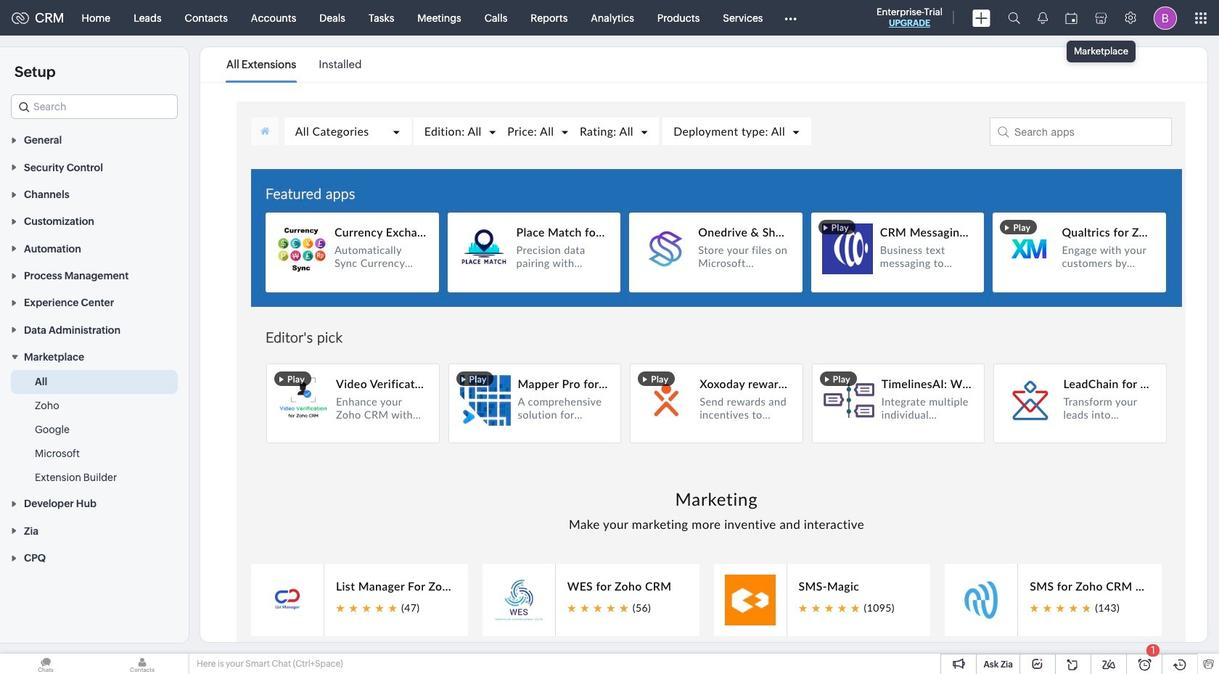 Task type: describe. For each thing, give the bounding box(es) containing it.
calendar image
[[1066, 12, 1078, 24]]

Other Modules field
[[775, 6, 806, 29]]

logo image
[[12, 12, 29, 24]]

signals element
[[1029, 0, 1057, 36]]

search element
[[999, 0, 1029, 36]]



Task type: locate. For each thing, give the bounding box(es) containing it.
None field
[[11, 94, 178, 119]]

contacts image
[[97, 654, 188, 674]]

signals image
[[1038, 12, 1048, 24]]

search image
[[1008, 12, 1021, 24]]

chats image
[[0, 654, 91, 674]]

create menu element
[[964, 0, 999, 35]]

profile element
[[1145, 0, 1186, 35]]

create menu image
[[973, 9, 991, 26]]

Search text field
[[12, 95, 177, 118]]

region
[[0, 370, 189, 490]]

profile image
[[1154, 6, 1177, 29]]



Task type: vqa. For each thing, say whether or not it's contained in the screenshot.
region at the left of the page
yes



